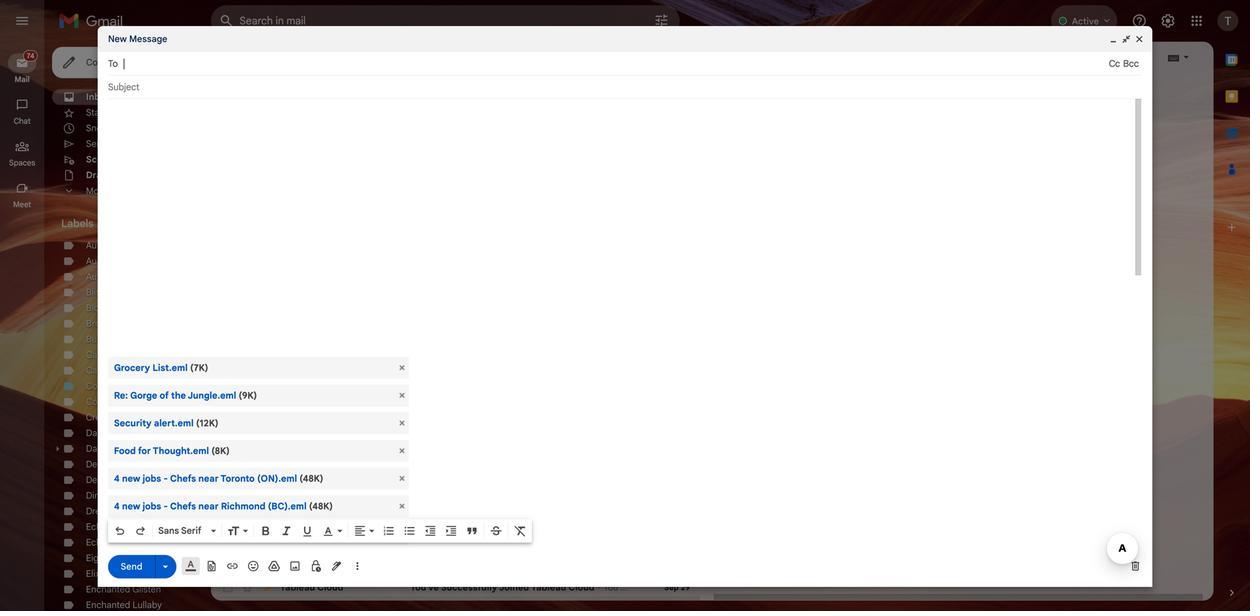 Task type: describe. For each thing, give the bounding box(es) containing it.
undo ‪(⌘z)‬ image
[[113, 524, 126, 538]]

joyful
[[108, 396, 134, 408]]

solace
[[123, 302, 151, 314]]

(on).eml
[[257, 473, 297, 484]]

content link
[[86, 381, 119, 392]]

4 new jobs - chefs near richmond (bc).eml (48k)
[[114, 501, 333, 512]]

bids inside row
[[312, 472, 331, 484]]

near for (bc).eml
[[198, 501, 219, 512]]

re: gorge of the jungle.eml (9k)
[[114, 390, 257, 401]]

blossom solace link
[[86, 302, 151, 314]]

- for 6 new jobs - chefs near richmond (bc)
[[460, 545, 464, 557]]

euphoria
[[116, 255, 153, 267]]

formatting options toolbar
[[108, 519, 532, 543]]

send
[[121, 561, 143, 572]]

security
[[114, 418, 152, 429]]

scheduled link
[[86, 154, 133, 165]]

day link
[[86, 427, 102, 439]]

dazzle dewdrop link
[[86, 443, 153, 454]]

search in mail image
[[215, 9, 238, 33]]

strikethrough ‪(⌘⇧x)‬ image
[[490, 524, 503, 538]]

bcc
[[1124, 58, 1140, 69]]

close image
[[1135, 34, 1145, 44]]

spaces heading
[[0, 158, 44, 168]]

of
[[160, 390, 169, 401]]

elixir
[[86, 568, 106, 580]]

cc bcc
[[1110, 58, 1140, 69]]

not important switch for seventh row from the bottom
[[261, 344, 274, 357]]

6 new jobs - chefs near richmond (bc) link
[[410, 545, 629, 558]]

mail heading
[[0, 74, 44, 85]]

sent
[[86, 138, 105, 150]]

aurora delight aurora euphoria aurora radiant blissful blossom solace breeze lush bubbles cascade cascade cozy
[[86, 240, 153, 376]]

new
[[108, 33, 127, 45]]

Subject field
[[108, 81, 1143, 94]]

not important switch for atlassian row
[[261, 399, 274, 412]]

dewdrop
[[116, 443, 153, 454]]

review.eml
[[211, 528, 261, 540]]

alerts for the not important switch related to 2nd job alerts by job b. row from the top
[[299, 491, 326, 502]]

follow link to manage storage image
[[998, 193, 1011, 206]]

cascade cozy link
[[86, 365, 145, 376]]

not important switch for 2nd job alerts by job b. row from the top
[[261, 490, 274, 503]]

row containing tableau cloud
[[211, 579, 701, 597]]

toggle confidential mode image
[[309, 560, 323, 573]]

2 echoes from the top
[[86, 537, 116, 548]]

successfully
[[441, 582, 498, 593]]

2 row
[[211, 597, 701, 611]]

attachment: grocery list.eml. press enter to view the attachment and delete to remove it element
[[108, 357, 409, 379]]

& up indent less ‪(⌘[)‬ 'image'
[[433, 509, 440, 520]]

italic ‪(⌘i)‬ image
[[280, 524, 293, 538]]

- for 4 new jobs - chefs near richmond (bc).eml (48k)
[[164, 501, 168, 512]]

re:
[[114, 390, 128, 401]]

the
[[171, 390, 186, 401]]

3 job alerts by job b. from the top
[[280, 527, 369, 539]]

alert.eml
[[154, 418, 194, 429]]

jobs for 4 new jobs - chefs near toronto (on).eml (48k)
[[143, 473, 161, 484]]

attachment: security alert.eml. press enter to view the attachment and delete to remove it element
[[108, 412, 409, 434]]

insert photo image
[[289, 560, 302, 573]]

cc link
[[1110, 56, 1121, 72]]

- for 4 new jobs - chefs near toronto (on)
[[460, 527, 464, 539]]

alerts for the not important switch related to 1st job alerts by job b. row from the top of the page
[[298, 436, 322, 447]]

sans serif
[[158, 525, 202, 537]]

2 job alerts by job b. from the top
[[280, 491, 369, 502]]

cars inside new message dialog
[[114, 528, 135, 540]]

1 cloud from the left
[[317, 582, 344, 593]]

(9k)
[[239, 390, 257, 401]]

2 inside row
[[342, 601, 346, 611]]

by for the not important switch related to 2nd job alerts by job b. row from the top
[[328, 491, 339, 502]]

glisten
[[132, 584, 161, 595]]

lush inside cozy joyful crepes day dazzle dewdrop delight delight lush dino dreamy echoes meadow echoes rainbow eight elixir enchanted glisten enchanted lullaby
[[118, 474, 137, 486]]

2 cascade from the top
[[86, 365, 122, 376]]

meet
[[13, 200, 31, 209]]

more options image
[[354, 560, 362, 573]]

labels
[[61, 217, 94, 230]]

- for cars & bids - week in review.eml (61k)
[[167, 528, 172, 540]]

74
[[187, 92, 195, 102]]

cozy joyful crepes day dazzle dewdrop delight delight lush dino dreamy echoes meadow echoes rainbow eight elixir enchanted glisten enchanted lullaby
[[86, 396, 162, 611]]

not important switch for 3rd row from the bottom of the page
[[261, 526, 274, 539]]

sep 29
[[665, 583, 690, 593]]

b. for the not important switch for 6th row
[[360, 545, 369, 557]]

you've successfully joined tableau cloud -
[[410, 582, 604, 593]]

starred link
[[86, 107, 117, 118]]

echoes meadow link
[[86, 521, 154, 533]]

important according to google magic. switch for noreply
[[261, 381, 274, 394]]

toronto for (on)
[[517, 527, 551, 539]]

toggle split pane mode image
[[1131, 51, 1144, 64]]

insert emoji ‪(⌘⇧2)‬ image
[[247, 560, 260, 573]]

bcc link
[[1124, 56, 1140, 72]]

2 row from the top
[[211, 414, 701, 433]]

delight lush link
[[86, 474, 137, 486]]

drafts link
[[86, 169, 113, 181]]

4 new jobs - chefs near toronto (on).eml (48k)
[[114, 473, 324, 484]]

pop out image
[[1122, 34, 1132, 44]]

jobs for 4 new jobs - chefs near richmond (bc).eml (48k)
[[143, 501, 161, 512]]

cozy inside cozy joyful crepes day dazzle dewdrop delight delight lush dino dreamy echoes meadow echoes rainbow eight elixir enchanted glisten enchanted lullaby
[[86, 396, 107, 408]]

refresh image
[[261, 51, 274, 64]]

jungle.eml
[[188, 390, 236, 401]]

(8k)
[[211, 445, 230, 457]]

(7k)
[[190, 362, 208, 374]]

(12k)
[[196, 418, 219, 429]]

4 for 4 new jobs - chefs near toronto (on).eml
[[114, 473, 120, 484]]

near for (on)
[[495, 527, 515, 539]]

& inside new message dialog
[[137, 528, 144, 540]]

inbox link
[[86, 91, 111, 103]]

4 new jobs - chefs near toronto (on)
[[410, 527, 575, 539]]

& inside row
[[303, 472, 310, 484]]

sans
[[158, 525, 179, 537]]

cozy inside aurora delight aurora euphoria aurora radiant blissful blossom solace breeze lush bubbles cascade cascade cozy
[[124, 365, 145, 376]]

navigation containing mail
[[0, 42, 46, 611]]

richmond for (bc)
[[517, 545, 562, 557]]

not important switch for cars & bids row
[[261, 472, 274, 485]]

google
[[280, 564, 310, 575]]

list.eml
[[153, 362, 188, 374]]

,
[[298, 454, 300, 465]]

gorge
[[130, 390, 157, 401]]

attachment: 4 new jobs - chefs near richmond (bc).eml. press enter to view the attachment and delete to remove it element
[[108, 495, 409, 517]]

crepes
[[86, 412, 116, 423]]

near for (bc)
[[495, 545, 515, 557]]

labels heading
[[61, 217, 185, 230]]

breeze lush link
[[86, 318, 137, 329]]

sent link
[[86, 138, 105, 150]]

google row
[[211, 560, 701, 579]]

tableau cloud
[[280, 582, 344, 593]]

eight link
[[86, 553, 107, 564]]

bulleted list ‪(⌘⇧8)‬ image
[[403, 524, 416, 538]]

compose button
[[52, 47, 142, 78]]

starred
[[86, 107, 117, 118]]

enchanted glisten link
[[86, 584, 161, 595]]

mail
[[15, 75, 30, 84]]

1 cascade from the top
[[86, 349, 122, 361]]

meet heading
[[0, 199, 44, 210]]

toronto for (on).eml
[[221, 473, 255, 484]]

elixir link
[[86, 568, 106, 580]]

eight
[[86, 553, 107, 564]]

grocery list.eml (7k)
[[114, 362, 208, 374]]

& up underline ‪(⌘u)‬ "image"
[[303, 509, 310, 520]]

4 job alerts by job b. from the top
[[280, 545, 369, 557]]

sans serif option
[[156, 524, 208, 538]]

1 enchanted from the top
[[86, 584, 130, 595]]

content
[[86, 381, 119, 392]]

breeze
[[86, 318, 115, 329]]

blissful
[[86, 287, 115, 298]]

noreply
[[280, 381, 311, 393]]

grocery
[[114, 362, 150, 374]]

aurora delight link
[[86, 240, 145, 251]]

for
[[138, 445, 151, 457]]

primary tab
[[211, 73, 375, 104]]

2 tableau from the left
[[531, 582, 567, 593]]

1 job alerts by job b. from the top
[[280, 436, 362, 447]]

thought.eml
[[153, 445, 209, 457]]

delight link
[[86, 459, 115, 470]]

1 job alerts by job b. row from the top
[[211, 433, 701, 451]]



Task type: vqa. For each thing, say whether or not it's contained in the screenshot.


Task type: locate. For each thing, give the bounding box(es) containing it.
lush down blossom solace link
[[117, 318, 137, 329]]

jobs for 4 new jobs - chefs near toronto (on)
[[439, 527, 458, 539]]

1 vertical spatial job alerts by job b. row
[[211, 487, 701, 506]]

2 important according to google magic. switch from the top
[[261, 563, 274, 576]]

Search in mail search field
[[211, 5, 680, 36]]

4 new jobs - chefs near toronto (on) link
[[410, 526, 629, 539]]

new for 6 new jobs - chefs near richmond (bc)
[[418, 545, 436, 557]]

cozy up crepes at left
[[86, 396, 107, 408]]

toronto up 6 new jobs - chefs near richmond (bc) link in the bottom of the page
[[517, 527, 551, 539]]

toronto inside new message dialog
[[221, 473, 255, 484]]

not important switch up attachment: 4 new jobs - chefs near toronto (on).eml. press enter to view the attachment and delete to remove it element
[[261, 453, 274, 467]]

2 not important switch from the top
[[261, 399, 274, 412]]

delight down delight link
[[86, 474, 115, 486]]

(48k) down draft
[[300, 473, 324, 484]]

chat heading
[[0, 116, 44, 126]]

cars & bids inside row
[[280, 472, 331, 484]]

jobs right indent less ‪(⌘[)‬ 'image'
[[439, 527, 458, 539]]

aurora up blissful link on the left of page
[[86, 271, 114, 282]]

blissful link
[[86, 287, 115, 298]]

1 horizontal spatial tableau
[[531, 582, 567, 593]]

enchanted down elixir link
[[86, 584, 130, 595]]

(48k) for 4 new jobs - chefs near richmond (bc).eml (48k)
[[309, 501, 333, 512]]

1 horizontal spatial 2
[[342, 601, 346, 611]]

new for 4 new jobs - chefs near toronto (on)
[[419, 527, 437, 539]]

not important switch for 1st job alerts by job b. row from the top of the page
[[261, 435, 274, 448]]

3 important according to google magic. switch from the top
[[261, 581, 274, 594]]

(48k) inside attachment: 4 new jobs - chefs near toronto (on).eml. press enter to view the attachment and delete to remove it element
[[300, 473, 324, 484]]

richmond for (bc).eml
[[221, 501, 266, 512]]

1 vertical spatial cascade
[[86, 365, 122, 376]]

alerts for the not important switch for 6th row
[[299, 545, 326, 557]]

noreply row
[[211, 378, 701, 396]]

9 not important switch from the top
[[261, 545, 274, 558]]

1 vertical spatial lush
[[118, 474, 137, 486]]

quote ‪(⌘⇧9)‬ image
[[466, 524, 479, 538]]

by for the not important switch related to 3rd row from the bottom of the page
[[328, 527, 339, 539]]

0 vertical spatial delight
[[116, 240, 145, 251]]

0 horizontal spatial cozy
[[86, 396, 107, 408]]

cars & bids - week in review.eml (61k)
[[114, 528, 286, 540]]

4 down delight link
[[114, 473, 120, 484]]

0 horizontal spatial toronto
[[221, 473, 255, 484]]

compose
[[86, 57, 127, 68]]

3 row from the top
[[211, 451, 701, 469]]

rainbow
[[119, 537, 154, 548]]

not important switch for 6th row
[[261, 545, 274, 558]]

new message
[[108, 33, 168, 45]]

new for 4 new jobs - chefs near toronto (on).eml (48k)
[[122, 473, 140, 484]]

1 vertical spatial 4
[[114, 501, 120, 512]]

2 vertical spatial aurora
[[86, 271, 114, 282]]

more send options image
[[159, 560, 172, 573]]

chefs down thought.eml
[[170, 473, 196, 484]]

lush inside aurora delight aurora euphoria aurora radiant blissful blossom solace breeze lush bubbles cascade cascade cozy
[[117, 318, 137, 329]]

1 echoes from the top
[[86, 521, 116, 533]]

aurora euphoria link
[[86, 255, 153, 267]]

week
[[174, 528, 198, 540]]

security alert.eml (12k)
[[114, 418, 219, 429]]

2 vertical spatial delight
[[86, 474, 115, 486]]

indent more ‪(⌘])‬ image
[[445, 524, 458, 538]]

to
[[108, 58, 118, 69]]

near up the "6 new jobs - chefs near richmond (bc)"
[[495, 527, 515, 539]]

1 not important switch from the top
[[261, 344, 274, 357]]

new right bulleted list ‪(⌘⇧8)‬ image
[[419, 527, 437, 539]]

promotions, one new message, tab
[[376, 73, 540, 104]]

7 row from the top
[[211, 579, 701, 597]]

atlassian row
[[211, 396, 701, 414]]

cloud down (bc)
[[569, 582, 595, 593]]

3 aurora from the top
[[86, 271, 114, 282]]

chefs for 4 new jobs - chefs near toronto (on)
[[467, 527, 493, 539]]

row containing cars & bids
[[211, 506, 701, 524]]

4 up echoes meadow link
[[114, 501, 120, 512]]

none text field inside new message dialog
[[124, 53, 1110, 74]]

(bc).eml
[[268, 501, 307, 512]]

cascade link
[[86, 349, 122, 361]]

delight up euphoria on the left top of page
[[116, 240, 145, 251]]

1 cell from the top
[[280, 362, 410, 375]]

cars & bids row
[[211, 469, 701, 487]]

toronto up 4 new jobs - chefs near richmond (bc).eml (48k) at the left
[[221, 473, 255, 484]]

not important switch
[[261, 344, 274, 357], [261, 399, 274, 412], [261, 435, 274, 448], [261, 453, 274, 467], [261, 472, 274, 485], [261, 490, 274, 503], [261, 508, 274, 521], [261, 526, 274, 539], [261, 545, 274, 558], [261, 599, 274, 611]]

not important switch down "attachment: food for thought.eml. press enter to view the attachment and delete to remove it" element
[[261, 472, 274, 485]]

(bc)
[[564, 545, 584, 557]]

cars inside row
[[280, 472, 301, 484]]

1 tableau from the left
[[280, 582, 315, 593]]

1 vertical spatial (48k)
[[309, 501, 333, 512]]

by for the not important switch for 6th row
[[328, 545, 339, 557]]

job alerts by job b. row down atlassian row
[[211, 433, 701, 451]]

chat
[[14, 116, 31, 126]]

attachment: re: gorge of the jungle.eml. press enter to view the attachment and delete to remove it element
[[108, 385, 409, 407]]

important according to google magic. switch down insert files using drive icon
[[261, 581, 274, 594]]

new message dialog
[[98, 26, 1153, 611]]

minimize image
[[1109, 34, 1119, 44]]

important according to google magic. switch for tableau cloud
[[261, 581, 274, 594]]

job alerts by job b. row up cars & bids today -
[[211, 487, 701, 506]]

1 vertical spatial 2
[[342, 601, 346, 611]]

29
[[681, 583, 690, 593]]

0 vertical spatial echoes
[[86, 521, 116, 533]]

food
[[114, 445, 136, 457]]

chefs up sans serif "option"
[[170, 501, 196, 512]]

remove formatting ‪(⌘\)‬ image
[[514, 524, 527, 538]]

ican , draft 2
[[280, 454, 330, 465]]

1 horizontal spatial cozy
[[124, 365, 145, 376]]

0 horizontal spatial tableau
[[280, 582, 315, 593]]

alerts up toggle confidential mode image
[[299, 545, 326, 557]]

cascade down bubbles at left
[[86, 349, 122, 361]]

richmond down 4 new jobs - chefs near toronto (on) link
[[517, 545, 562, 557]]

1 horizontal spatial richmond
[[517, 545, 562, 557]]

alerts
[[298, 436, 322, 447], [299, 491, 326, 502], [299, 527, 326, 539], [299, 545, 326, 557]]

job alerts by job b. row
[[211, 433, 701, 451], [211, 487, 701, 506]]

near down strikethrough ‪(⌘⇧x)‬ image
[[495, 545, 515, 557]]

0 vertical spatial important according to google magic. switch
[[261, 381, 274, 394]]

richmond
[[221, 501, 266, 512], [517, 545, 562, 557]]

1 important according to google magic. switch from the top
[[261, 381, 274, 394]]

jobs inside 6 new jobs - chefs near richmond (bc) link
[[439, 545, 457, 557]]

5 not important switch from the top
[[261, 472, 274, 485]]

sep
[[665, 583, 679, 593]]

b. for the not important switch related to 1st job alerts by job b. row from the top of the page
[[354, 436, 362, 447]]

2 cell from the top
[[280, 417, 410, 430]]

not important switch up the bold ‪(⌘b)‬ "icon"
[[261, 508, 274, 521]]

0 vertical spatial lush
[[117, 318, 137, 329]]

near up in
[[198, 501, 219, 512]]

0 vertical spatial cascade
[[86, 349, 122, 361]]

1 vertical spatial cozy
[[86, 396, 107, 408]]

0 vertical spatial (48k)
[[300, 473, 324, 484]]

jobs down the for
[[143, 473, 161, 484]]

jobs inside 4 new jobs - chefs near toronto (on) link
[[439, 527, 458, 539]]

0 horizontal spatial richmond
[[221, 501, 266, 512]]

jobs inside attachment: 4 new jobs - chefs near toronto (on).eml. press enter to view the attachment and delete to remove it element
[[143, 473, 161, 484]]

enchanted lullaby link
[[86, 599, 162, 611]]

4 row from the top
[[211, 506, 701, 524]]

indent less ‪(⌘[)‬ image
[[424, 524, 437, 538]]

job
[[280, 436, 296, 447], [336, 436, 352, 447], [280, 491, 297, 502], [341, 491, 357, 502], [280, 527, 297, 539], [341, 527, 357, 539], [280, 545, 297, 557], [341, 545, 357, 557]]

older image
[[1105, 51, 1118, 64]]

alerts up formatting options "toolbar" at left bottom
[[299, 491, 326, 502]]

drafts
[[86, 169, 113, 181]]

cascade down cascade link
[[86, 365, 122, 376]]

not important switch for row containing ican
[[261, 453, 274, 467]]

main content containing noreply
[[211, 42, 1214, 611]]

lush
[[117, 318, 137, 329], [118, 474, 137, 486]]

1 vertical spatial aurora
[[86, 255, 114, 267]]

toronto inside row
[[517, 527, 551, 539]]

attachment: food for thought.eml. press enter to view the attachment and delete to remove it element
[[108, 440, 409, 462]]

bubbles
[[86, 334, 120, 345]]

blossom
[[86, 302, 121, 314]]

insert files using drive image
[[268, 560, 281, 573]]

important according to google magic. switch
[[261, 381, 274, 394], [261, 563, 274, 576], [261, 581, 274, 594]]

not important switch inside 2 row
[[261, 599, 274, 611]]

fri, sep 29, 2023, 9:12 am element
[[666, 599, 690, 611]]

insert signature image
[[330, 560, 343, 573]]

4 left indent less ‪(⌘[)‬ 'image'
[[410, 527, 416, 539]]

important according to google magic. switch inside noreply row
[[261, 381, 274, 394]]

jobs up meadow
[[143, 501, 161, 512]]

atlassian
[[280, 399, 317, 411]]

chefs down the today
[[467, 527, 493, 539]]

4 for 4 new jobs - chefs near richmond (bc).eml
[[114, 501, 120, 512]]

0 vertical spatial job alerts by job b. row
[[211, 433, 701, 451]]

tableau down google
[[280, 582, 315, 593]]

10 not important switch from the top
[[261, 599, 274, 611]]

important according to google magic. switch inside row
[[261, 581, 274, 594]]

0 vertical spatial cell
[[280, 362, 410, 375]]

jobs up google row
[[439, 545, 457, 557]]

richmond inside new message dialog
[[221, 501, 266, 512]]

& right undo ‪(⌘z)‬ image
[[137, 528, 144, 540]]

8 not important switch from the top
[[261, 526, 274, 539]]

important according to google magic. switch down the attachment: grocery list.eml. press enter to view the attachment and delete to remove it element at the left bottom of page
[[261, 381, 274, 394]]

cars & bids today -
[[410, 509, 500, 520]]

chefs for 6 new jobs - chefs near richmond (bc)
[[466, 545, 492, 557]]

& down ican , draft 2
[[303, 472, 310, 484]]

insert link ‪(⌘k)‬ image
[[226, 560, 239, 573]]

jobs
[[143, 473, 161, 484], [143, 501, 161, 512], [439, 527, 458, 539], [439, 545, 457, 557]]

0 vertical spatial enchanted
[[86, 584, 130, 595]]

4
[[114, 473, 120, 484], [114, 501, 120, 512], [410, 527, 416, 539]]

lush down food
[[118, 474, 137, 486]]

enchanted
[[86, 584, 130, 595], [86, 599, 130, 611]]

6 not important switch from the top
[[261, 490, 274, 503]]

0 vertical spatial 2
[[325, 455, 330, 465]]

cell up noreply
[[280, 362, 410, 375]]

1 vertical spatial cell
[[280, 417, 410, 430]]

None text field
[[124, 53, 1110, 74]]

7 not important switch from the top
[[261, 508, 274, 521]]

richmond up review.eml
[[221, 501, 266, 512]]

delight down dazzle
[[86, 459, 115, 470]]

near for (on).eml
[[198, 473, 219, 484]]

4 inside row
[[410, 527, 416, 539]]

not important switch down attachment: security alert.eml. press enter to view the attachment and delete to remove it element
[[261, 435, 274, 448]]

today
[[464, 509, 491, 520]]

0 vertical spatial cozy
[[124, 365, 145, 376]]

not important switch left italic ‪(⌘i)‬ icon
[[261, 526, 274, 539]]

not important switch up attachment: re: gorge of the jungle.eml. press enter to view the attachment and delete to remove it element
[[261, 344, 274, 357]]

1 aurora from the top
[[86, 240, 114, 251]]

1 row from the top
[[211, 341, 701, 360]]

2 vertical spatial important according to google magic. switch
[[261, 581, 274, 594]]

cars & bids inside row
[[280, 509, 331, 520]]

1 vertical spatial cars & bids
[[280, 509, 331, 520]]

by for the not important switch related to 1st job alerts by job b. row from the top of the page
[[325, 436, 335, 447]]

6 new jobs - chefs near richmond (bc)
[[410, 545, 584, 557]]

not important switch up insert files using drive icon
[[261, 545, 274, 558]]

to link
[[108, 58, 118, 69]]

bids inside new message dialog
[[146, 528, 165, 540]]

2 enchanted from the top
[[86, 599, 130, 611]]

bold ‪(⌘b)‬ image
[[259, 524, 272, 538]]

1 vertical spatial echoes
[[86, 537, 116, 548]]

dreamy
[[86, 506, 118, 517]]

(48k) for 4 new jobs - chefs near toronto (on).eml (48k)
[[300, 473, 324, 484]]

enchanted down enchanted glisten link
[[86, 599, 130, 611]]

not important switch for row containing cars & bids
[[261, 508, 274, 521]]

echoes
[[86, 521, 116, 533], [86, 537, 116, 548]]

1 vertical spatial important according to google magic. switch
[[261, 563, 274, 576]]

cell up draft
[[280, 417, 410, 430]]

cars
[[280, 472, 301, 484], [280, 509, 301, 520], [410, 509, 431, 520], [114, 528, 135, 540]]

not important switch down insert files using drive icon
[[261, 599, 274, 611]]

by up insert signature image
[[328, 545, 339, 557]]

cloud down insert signature image
[[317, 582, 344, 593]]

new down food
[[122, 473, 140, 484]]

cascade
[[86, 349, 122, 361], [86, 365, 122, 376]]

new for 4 new jobs - chefs near richmond (bc).eml (48k)
[[122, 501, 140, 512]]

chefs down quote ‪(⌘⇧9)‬ image
[[466, 545, 492, 557]]

bids
[[312, 472, 331, 484], [312, 509, 331, 520], [442, 509, 462, 520], [146, 528, 165, 540]]

1 cars & bids from the top
[[280, 472, 331, 484]]

more
[[86, 185, 107, 197]]

echoes rainbow link
[[86, 537, 154, 548]]

2 down tableau cloud
[[342, 601, 346, 611]]

advanced search options image
[[649, 7, 675, 33]]

discard draft ‪(⌘⇧d)‬ image
[[1130, 560, 1143, 573]]

serif
[[181, 525, 202, 537]]

jobs for 6 new jobs - chefs near richmond (bc)
[[439, 545, 457, 557]]

alerts right italic ‪(⌘i)‬ icon
[[299, 527, 326, 539]]

5 row from the top
[[211, 524, 701, 542]]

tableau
[[280, 582, 315, 593], [531, 582, 567, 593]]

redo ‪(⌘y)‬ image
[[134, 524, 147, 538]]

2 inside ican , draft 2
[[325, 455, 330, 465]]

2 right draft
[[325, 455, 330, 465]]

row containing ican
[[211, 451, 701, 469]]

near down (8k)
[[198, 473, 219, 484]]

1 horizontal spatial toronto
[[517, 527, 551, 539]]

not important switch up attachment: security alert.eml. press enter to view the attachment and delete to remove it element
[[261, 399, 274, 412]]

attach files image
[[205, 560, 218, 573]]

meadow
[[119, 521, 154, 533]]

attachment: 4 new jobs - chefs near toronto (on).eml. press enter to view the attachment and delete to remove it element
[[108, 468, 409, 490]]

tableau right the joined
[[531, 582, 567, 593]]

underline ‪(⌘u)‬ image
[[301, 525, 314, 538]]

starred snoozed sent scheduled drafts
[[86, 107, 133, 181]]

inbox
[[86, 91, 111, 103]]

0 vertical spatial 4
[[114, 473, 120, 484]]

chefs for 4 new jobs - chefs near richmond (bc).eml (48k)
[[170, 501, 196, 512]]

not important switch for 2 row
[[261, 599, 274, 611]]

b. for the not important switch related to 2nd job alerts by job b. row from the top
[[360, 491, 369, 502]]

tab list
[[1214, 42, 1251, 564], [211, 73, 1214, 104]]

richmond inside row
[[517, 545, 562, 557]]

spaces
[[9, 158, 35, 168]]

0 horizontal spatial cloud
[[317, 582, 344, 593]]

new up meadow
[[122, 501, 140, 512]]

dazzle
[[86, 443, 114, 454]]

jobs inside 'attachment: 4 new jobs - chefs near richmond (bc).eml. press enter to view the attachment and delete to remove it' element
[[143, 501, 161, 512]]

not important switch inside atlassian row
[[261, 399, 274, 412]]

1 vertical spatial richmond
[[517, 545, 562, 557]]

alerts up draft
[[298, 436, 322, 447]]

2 cars & bids from the top
[[280, 509, 331, 520]]

snoozed
[[86, 122, 122, 134]]

cars & bids for the not important switch corresponding to row containing cars & bids
[[280, 509, 331, 520]]

mail, 74 unread messages image
[[22, 53, 36, 65]]

important according to google magic. switch right insert emoji ‪(⌘⇧2)‬ icon
[[261, 563, 274, 576]]

chefs for 4 new jobs - chefs near toronto (on).eml (48k)
[[170, 473, 196, 484]]

important according to google magic. switch for google
[[261, 563, 274, 576]]

0 vertical spatial richmond
[[221, 501, 266, 512]]

2 job alerts by job b. row from the top
[[211, 487, 701, 506]]

2
[[325, 455, 330, 465], [342, 601, 346, 611]]

important according to google magic. switch inside google row
[[261, 563, 274, 576]]

1 vertical spatial delight
[[86, 459, 115, 470]]

2 vertical spatial 4
[[410, 527, 416, 539]]

echoes down 'dreamy' link
[[86, 521, 116, 533]]

day
[[86, 427, 102, 439]]

1 vertical spatial enchanted
[[86, 599, 130, 611]]

&
[[303, 472, 310, 484], [303, 509, 310, 520], [433, 509, 440, 520], [137, 528, 144, 540]]

main content
[[211, 42, 1214, 611]]

1 vertical spatial toronto
[[517, 527, 551, 539]]

3 not important switch from the top
[[261, 435, 274, 448]]

0 vertical spatial cars & bids
[[280, 472, 331, 484]]

1 horizontal spatial cloud
[[569, 582, 595, 593]]

cloud
[[317, 582, 344, 593], [569, 582, 595, 593]]

cars & bids up underline ‪(⌘u)‬ "image"
[[280, 509, 331, 520]]

2 aurora from the top
[[86, 255, 114, 267]]

echoes up "eight" link
[[86, 537, 116, 548]]

cars & bids down ican , draft 2
[[280, 472, 331, 484]]

0 vertical spatial toronto
[[221, 473, 255, 484]]

settings image
[[1161, 13, 1177, 29]]

cars & bids for the not important switch in the cars & bids row
[[280, 472, 331, 484]]

social tab
[[541, 73, 705, 104]]

0 horizontal spatial 2
[[325, 455, 330, 465]]

numbered list ‪(⌘⇧7)‬ image
[[382, 524, 395, 538]]

aurora
[[86, 240, 114, 251], [86, 255, 114, 267], [86, 271, 114, 282]]

main menu image
[[14, 13, 30, 29]]

by up formatting options "toolbar" at left bottom
[[328, 491, 339, 502]]

alerts for the not important switch related to 3rd row from the bottom of the page
[[299, 527, 326, 539]]

not important switch inside cars & bids row
[[261, 472, 274, 485]]

cozy up gorge
[[124, 365, 145, 376]]

4 not important switch from the top
[[261, 453, 274, 467]]

cell
[[280, 362, 410, 375], [280, 417, 410, 430]]

lullaby
[[133, 599, 162, 611]]

- for 4 new jobs - chefs near toronto (on).eml (48k)
[[164, 473, 168, 484]]

(48k) up formatting options "toolbar" at left bottom
[[309, 501, 333, 512]]

b. for the not important switch related to 3rd row from the bottom of the page
[[360, 527, 369, 539]]

navigation
[[0, 42, 46, 611]]

job alerts by job b.
[[280, 436, 362, 447], [280, 491, 369, 502], [280, 527, 369, 539], [280, 545, 369, 557]]

new right 6
[[418, 545, 436, 557]]

row
[[211, 341, 701, 360], [211, 414, 701, 433], [211, 451, 701, 469], [211, 506, 701, 524], [211, 524, 701, 542], [211, 542, 701, 560], [211, 579, 701, 597]]

6 row from the top
[[211, 542, 701, 560]]

aurora up aurora euphoria link
[[86, 240, 114, 251]]

more button
[[52, 183, 203, 199]]

by right underline ‪(⌘u)‬ "image"
[[328, 527, 339, 539]]

delight inside aurora delight aurora euphoria aurora radiant blissful blossom solace breeze lush bubbles cascade cascade cozy
[[116, 240, 145, 251]]

0 vertical spatial aurora
[[86, 240, 114, 251]]

by up ican , draft 2
[[325, 436, 335, 447]]

not important switch down attachment: 4 new jobs - chefs near toronto (on).eml. press enter to view the attachment and delete to remove it element
[[261, 490, 274, 503]]

you've
[[410, 582, 439, 593]]

cozy
[[124, 365, 145, 376], [86, 396, 107, 408]]

2 cloud from the left
[[569, 582, 595, 593]]

dino
[[86, 490, 105, 501]]

aurora down aurora delight link
[[86, 255, 114, 267]]

(48k) inside 'attachment: 4 new jobs - chefs near richmond (bc).eml. press enter to view the attachment and delete to remove it' element
[[309, 501, 333, 512]]

snoozed link
[[86, 122, 122, 134]]



